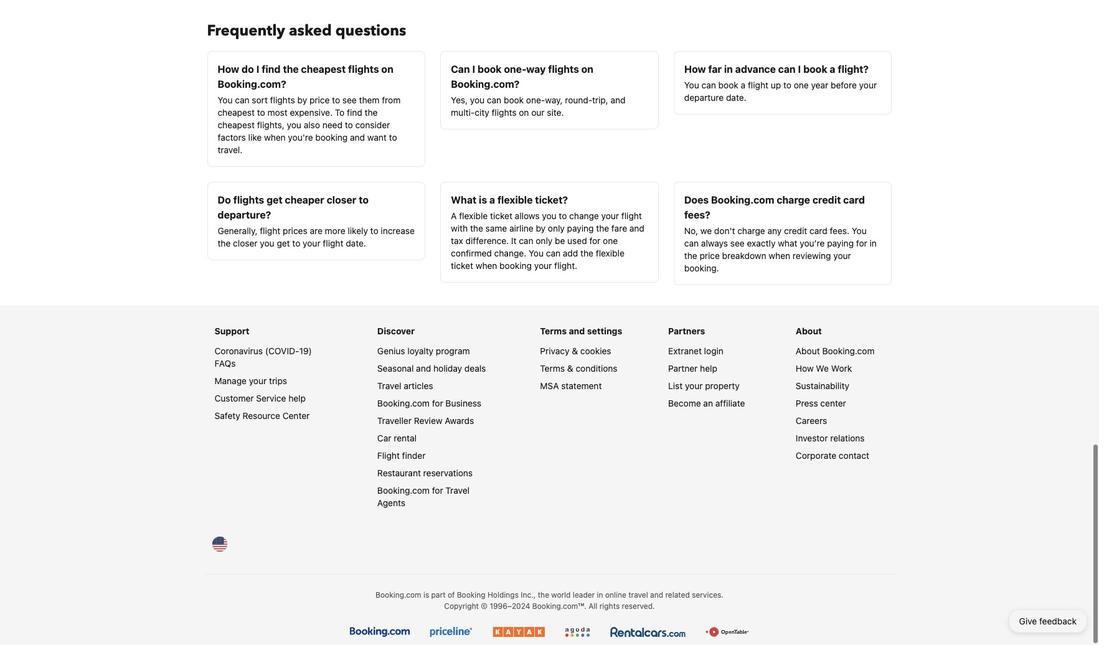 Task type: describe. For each thing, give the bounding box(es) containing it.
booking.com for business link
[[378, 398, 482, 408]]

coronavirus (covid-19) faqs
[[215, 346, 312, 369]]

from
[[382, 94, 401, 105]]

see inside the how do i find the cheapest flights on booking.com? you can sort flights by price to see them from cheapest to most expensive. to find the cheapest flights, you also need to consider factors like when you're booking and want to travel.
[[343, 94, 357, 105]]

2 vertical spatial flexible
[[596, 248, 625, 258]]

copyright
[[444, 602, 479, 611]]

you inside can i book one-way flights on booking.com? yes, you can book one-way, round-trip, and multi-city flights on our site.
[[470, 94, 485, 105]]

about booking.com
[[796, 346, 875, 356]]

investor relations link
[[796, 433, 865, 443]]

0 vertical spatial one-
[[504, 63, 527, 74]]

msa
[[540, 380, 559, 391]]

how we work link
[[796, 363, 853, 374]]

can up up at top
[[779, 63, 796, 74]]

you inside what is a flexible ticket? a flexible ticket allows you to change your flight with the same airline by only paying the fare and tax difference. it can only be used for one confirmed change. you can add the flexible ticket when booking your flight.
[[542, 210, 557, 221]]

restaurant reservations
[[378, 468, 473, 478]]

privacy & cookies
[[540, 346, 612, 356]]

give feedback
[[1020, 616, 1077, 627]]

generally,
[[218, 225, 258, 236]]

by inside what is a flexible ticket? a flexible ticket allows you to change your flight with the same airline by only paying the fare and tax difference. it can only be used for one confirmed change. you can add the flexible ticket when booking your flight.
[[536, 223, 546, 233]]

way
[[527, 63, 546, 74]]

does
[[685, 194, 709, 205]]

in inside does booking.com charge credit card fees? no, we don't charge any credit card fees. you can always see exactly what you're paying for in the price breakdown when reviewing your booking.
[[870, 238, 877, 248]]

flights inside do flights get cheaper closer to departure? generally, flight prices are more likely to increase the closer you get to your flight date.
[[233, 194, 264, 205]]

for inside booking.com for travel agents
[[432, 485, 443, 496]]

frequently
[[207, 20, 285, 41]]

1 vertical spatial only
[[536, 235, 553, 246]]

can up departure
[[702, 79, 717, 90]]

corporate
[[796, 450, 837, 461]]

part
[[432, 590, 446, 600]]

you inside do flights get cheaper closer to departure? generally, flight prices are more likely to increase the closer you get to your flight date.
[[260, 238, 275, 248]]

up
[[771, 79, 781, 90]]

investor relations
[[796, 433, 865, 443]]

booking.com? inside the how do i find the cheapest flights on booking.com? you can sort flights by price to see them from cheapest to most expensive. to find the cheapest flights, you also need to consider factors like when you're booking and want to travel.
[[218, 78, 286, 89]]

reviewing
[[793, 250, 832, 261]]

is for what
[[479, 194, 487, 205]]

and up privacy & cookies link
[[569, 326, 585, 336]]

world
[[552, 590, 571, 600]]

0 horizontal spatial credit
[[785, 225, 808, 236]]

travel.
[[218, 144, 243, 155]]

booking.com for business
[[378, 398, 482, 408]]

customer service help
[[215, 393, 306, 403]]

can right it
[[519, 235, 534, 246]]

1 vertical spatial charge
[[738, 225, 766, 236]]

0 horizontal spatial help
[[289, 393, 306, 403]]

airline
[[510, 223, 534, 233]]

can inside the how do i find the cheapest flights on booking.com? you can sort flights by price to see them from cheapest to most expensive. to find the cheapest flights, you also need to consider factors like when you're booking and want to travel.
[[235, 94, 250, 105]]

you inside the how do i find the cheapest flights on booking.com? you can sort flights by price to see them from cheapest to most expensive. to find the cheapest flights, you also need to consider factors like when you're booking and want to travel.
[[218, 94, 233, 105]]

it
[[512, 235, 517, 246]]

0 vertical spatial find
[[262, 63, 281, 74]]

far
[[709, 63, 722, 74]]

you inside how far in advance can i book a flight? you can book a flight up to one year before your departure date.
[[685, 79, 700, 90]]

1 vertical spatial cheapest
[[218, 107, 255, 117]]

departure?
[[218, 209, 271, 220]]

online
[[606, 590, 627, 600]]

0 horizontal spatial ticket
[[451, 260, 474, 271]]

2 vertical spatial cheapest
[[218, 119, 255, 130]]

statement
[[562, 380, 602, 391]]

0 vertical spatial card
[[844, 194, 865, 205]]

partners
[[669, 326, 706, 336]]

about for about
[[796, 326, 822, 336]]

your inside does booking.com charge credit card fees? no, we don't charge any credit card fees. you can always see exactly what you're paying for in the price breakdown when reviewing your booking.
[[834, 250, 852, 261]]

to right 'want'
[[389, 132, 397, 142]]

the left fare
[[596, 223, 609, 233]]

departure
[[685, 92, 724, 103]]

can inside can i book one-way flights on booking.com? yes, you can book one-way, round-trip, and multi-city flights on our site.
[[487, 94, 502, 105]]

how for how do i find the cheapest flights on booking.com?
[[218, 63, 239, 74]]

paying inside does booking.com charge credit card fees? no, we don't charge any credit card fees. you can always see exactly what you're paying for in the price breakdown when reviewing your booking.
[[828, 238, 854, 248]]

contact
[[839, 450, 870, 461]]

corporate contact link
[[796, 450, 870, 461]]

reserved.
[[622, 602, 655, 611]]

booking inside the how do i find the cheapest flights on booking.com? you can sort flights by price to see them from cheapest to most expensive. to find the cheapest flights, you also need to consider factors like when you're booking and want to travel.
[[316, 132, 348, 142]]

holiday
[[434, 363, 462, 374]]

travel articles
[[378, 380, 433, 391]]

more
[[325, 225, 346, 236]]

always
[[702, 238, 728, 248]]

affiliate
[[716, 398, 746, 408]]

0 horizontal spatial card
[[810, 225, 828, 236]]

site.
[[547, 107, 564, 117]]

to
[[335, 107, 345, 117]]

want
[[368, 132, 387, 142]]

on inside the how do i find the cheapest flights on booking.com? you can sort flights by price to see them from cheapest to most expensive. to find the cheapest flights, you also need to consider factors like when you're booking and want to travel.
[[382, 63, 394, 74]]

to right likely
[[371, 225, 379, 236]]

cheaper
[[285, 194, 325, 205]]

can down be
[[546, 248, 561, 258]]

flight left prices
[[260, 225, 281, 236]]

booking.com for business
[[378, 398, 430, 408]]

expensive.
[[290, 107, 333, 117]]

become
[[669, 398, 701, 408]]

flight inside how far in advance can i book a flight? you can book a flight up to one year before your departure date.
[[748, 79, 769, 90]]

faqs
[[215, 358, 236, 369]]

msa statement link
[[540, 380, 602, 391]]

1 vertical spatial a
[[741, 79, 746, 90]]

1 horizontal spatial on
[[519, 107, 529, 117]]

for up review
[[432, 398, 443, 408]]

0 horizontal spatial flexible
[[459, 210, 488, 221]]

flight
[[378, 450, 400, 461]]

one inside what is a flexible ticket? a flexible ticket allows you to change your flight with the same airline by only paying the fare and tax difference. it can only be used for one confirmed change. you can add the flexible ticket when booking your flight.
[[603, 235, 618, 246]]

you inside the how do i find the cheapest flights on booking.com? you can sort flights by price to see them from cheapest to most expensive. to find the cheapest flights, you also need to consider factors like when you're booking and want to travel.
[[287, 119, 302, 130]]

we
[[817, 363, 829, 374]]

careers link
[[796, 415, 828, 426]]

be
[[555, 235, 565, 246]]

to up likely
[[359, 194, 369, 205]]

consider
[[355, 119, 390, 130]]

travel
[[629, 590, 648, 600]]

and inside can i book one-way flights on booking.com? yes, you can book one-way, round-trip, and multi-city flights on our site.
[[611, 94, 626, 105]]

1 vertical spatial find
[[347, 107, 363, 117]]

2 horizontal spatial a
[[830, 63, 836, 74]]

manage your trips link
[[215, 375, 287, 386]]

the up consider
[[365, 107, 378, 117]]

when inside the how do i find the cheapest flights on booking.com? you can sort flights by price to see them from cheapest to most expensive. to find the cheapest flights, you also need to consider factors like when you're booking and want to travel.
[[264, 132, 286, 142]]

how far in advance can i book a flight? you can book a flight up to one year before your departure date.
[[685, 63, 877, 103]]

most
[[268, 107, 288, 117]]

0 vertical spatial charge
[[777, 194, 811, 205]]

to down sort
[[257, 107, 265, 117]]

safety resource center link
[[215, 410, 310, 421]]

round-
[[565, 94, 593, 105]]

fees?
[[685, 209, 711, 220]]

of
[[448, 590, 455, 600]]

in inside how far in advance can i book a flight? you can book a flight up to one year before your departure date.
[[725, 63, 733, 74]]

can
[[451, 63, 470, 74]]

the up "difference."
[[470, 223, 483, 233]]

2 horizontal spatial on
[[582, 63, 594, 74]]

to right need
[[345, 119, 353, 130]]

allows
[[515, 210, 540, 221]]

them
[[359, 94, 380, 105]]

exactly
[[747, 238, 776, 248]]

traveller review awards link
[[378, 415, 474, 426]]

2 horizontal spatial how
[[796, 363, 814, 374]]

you inside does booking.com charge credit card fees? no, we don't charge any credit card fees. you can always see exactly what you're paying for in the price breakdown when reviewing your booking.
[[852, 225, 867, 236]]

all
[[589, 602, 598, 611]]

terms for terms & conditions
[[540, 363, 565, 374]]

need
[[323, 119, 343, 130]]

partner help
[[669, 363, 718, 374]]

your up customer service help link
[[249, 375, 267, 386]]

and inside the how do i find the cheapest flights on booking.com? you can sort flights by price to see them from cheapest to most expensive. to find the cheapest flights, you also need to consider factors like when you're booking and want to travel.
[[350, 132, 365, 142]]

one inside how far in advance can i book a flight? you can book a flight up to one year before your departure date.
[[794, 79, 809, 90]]

give
[[1020, 616, 1038, 627]]

you're
[[288, 132, 313, 142]]

press center
[[796, 398, 847, 408]]

resource
[[243, 410, 280, 421]]

book left way,
[[504, 94, 524, 105]]

your inside how far in advance can i book a flight? you can book a flight up to one year before your departure date.
[[860, 79, 877, 90]]

0 horizontal spatial travel
[[378, 380, 402, 391]]

what
[[778, 238, 798, 248]]

increase
[[381, 225, 415, 236]]

the down the used
[[581, 248, 594, 258]]

price inside the how do i find the cheapest flights on booking.com? you can sort flights by price to see them from cheapest to most expensive. to find the cheapest flights, you also need to consider factors like when you're booking and want to travel.
[[310, 94, 330, 105]]

used
[[568, 235, 587, 246]]

booking.com inside does booking.com charge credit card fees? no, we don't charge any credit card fees. you can always see exactly what you're paying for in the price breakdown when reviewing your booking.
[[712, 194, 775, 205]]

you're
[[800, 238, 825, 248]]

way,
[[545, 94, 563, 105]]

no,
[[685, 225, 699, 236]]

difference.
[[466, 235, 509, 246]]

prices
[[283, 225, 308, 236]]

manage your trips
[[215, 375, 287, 386]]

your left flight.
[[535, 260, 552, 271]]

and inside 'booking.com is part of booking holdings inc., the world leader in online travel and related services. copyright © 1996–2024 booking.com™. all rights reserved.'
[[651, 590, 664, 600]]

& for terms
[[568, 363, 574, 374]]

to up to
[[332, 94, 340, 105]]

when inside what is a flexible ticket? a flexible ticket allows you to change your flight with the same airline by only paying the fare and tax difference. it can only be used for one confirmed change. you can add the flexible ticket when booking your flight.
[[476, 260, 498, 271]]

book down far
[[719, 79, 739, 90]]

how for how far in advance can i book a flight?
[[685, 63, 706, 74]]

by inside the how do i find the cheapest flights on booking.com? you can sort flights by price to see them from cheapest to most expensive. to find the cheapest flights, you also need to consider factors like when you're booking and want to travel.
[[298, 94, 307, 105]]

flight inside what is a flexible ticket? a flexible ticket allows you to change your flight with the same airline by only paying the fare and tax difference. it can only be used for one confirmed change. you can add the flexible ticket when booking your flight.
[[622, 210, 642, 221]]



Task type: locate. For each thing, give the bounding box(es) containing it.
card up fees.
[[844, 194, 865, 205]]

0 vertical spatial one
[[794, 79, 809, 90]]

1 horizontal spatial credit
[[813, 194, 841, 205]]

1 vertical spatial help
[[289, 393, 306, 403]]

booking.com up agents
[[378, 485, 430, 496]]

when inside does booking.com charge credit card fees? no, we don't charge any credit card fees. you can always see exactly what you're paying for in the price breakdown when reviewing your booking.
[[769, 250, 791, 261]]

change.
[[495, 248, 527, 258]]

booking.com up work at the right bottom of page
[[823, 346, 875, 356]]

careers
[[796, 415, 828, 426]]

work
[[832, 363, 853, 374]]

investor
[[796, 433, 828, 443]]

1 horizontal spatial one
[[794, 79, 809, 90]]

frequently asked questions
[[207, 20, 406, 41]]

0 vertical spatial a
[[830, 63, 836, 74]]

i inside the how do i find the cheapest flights on booking.com? you can sort flights by price to see them from cheapest to most expensive. to find the cheapest flights, you also need to consider factors like when you're booking and want to travel.
[[256, 63, 259, 74]]

2 horizontal spatial in
[[870, 238, 877, 248]]

list your property link
[[669, 380, 740, 391]]

loyalty
[[408, 346, 434, 356]]

year
[[812, 79, 829, 90]]

an
[[704, 398, 713, 408]]

0 horizontal spatial by
[[298, 94, 307, 105]]

(covid-
[[265, 346, 299, 356]]

customer
[[215, 393, 254, 403]]

only left be
[[536, 235, 553, 246]]

booking.com inside booking.com for travel agents
[[378, 485, 430, 496]]

any
[[768, 225, 782, 236]]

car
[[378, 433, 392, 443]]

0 vertical spatial in
[[725, 63, 733, 74]]

1 vertical spatial terms
[[540, 363, 565, 374]]

1 horizontal spatial help
[[700, 363, 718, 374]]

i
[[256, 63, 259, 74], [473, 63, 476, 74], [798, 63, 801, 74]]

1 vertical spatial see
[[731, 238, 745, 248]]

articles
[[404, 380, 433, 391]]

on up the round-
[[582, 63, 594, 74]]

privacy & cookies link
[[540, 346, 612, 356]]

restaurant reservations link
[[378, 468, 473, 478]]

0 horizontal spatial in
[[597, 590, 603, 600]]

how left we
[[796, 363, 814, 374]]

flight down more
[[323, 238, 344, 248]]

you left sort
[[218, 94, 233, 105]]

manage
[[215, 375, 247, 386]]

0 vertical spatial see
[[343, 94, 357, 105]]

on up from
[[382, 63, 394, 74]]

1 vertical spatial paying
[[828, 238, 854, 248]]

1 vertical spatial booking
[[500, 260, 532, 271]]

1 terms from the top
[[540, 326, 567, 336]]

2 horizontal spatial i
[[798, 63, 801, 74]]

you inside what is a flexible ticket? a flexible ticket allows you to change your flight with the same airline by only paying the fare and tax difference. it can only be used for one confirmed change. you can add the flexible ticket when booking your flight.
[[529, 248, 544, 258]]

holdings
[[488, 590, 519, 600]]

book
[[478, 63, 502, 74], [804, 63, 828, 74], [719, 79, 739, 90], [504, 94, 524, 105]]

genius loyalty program link
[[378, 346, 470, 356]]

login
[[705, 346, 724, 356]]

1 vertical spatial in
[[870, 238, 877, 248]]

2 terms from the top
[[540, 363, 565, 374]]

1 vertical spatial one
[[603, 235, 618, 246]]

0 vertical spatial about
[[796, 326, 822, 336]]

seasonal
[[378, 363, 414, 374]]

1 horizontal spatial travel
[[446, 485, 470, 496]]

booking.com up 'don't'
[[712, 194, 775, 205]]

only
[[548, 223, 565, 233], [536, 235, 553, 246]]

kayak image
[[493, 627, 545, 637], [493, 627, 545, 637]]

flight down advance
[[748, 79, 769, 90]]

0 vertical spatial closer
[[327, 194, 357, 205]]

your inside do flights get cheaper closer to departure? generally, flight prices are more likely to increase the closer you get to your flight date.
[[303, 238, 321, 248]]

0 vertical spatial flexible
[[498, 194, 533, 205]]

discover
[[378, 326, 415, 336]]

see inside does booking.com charge credit card fees? no, we don't charge any credit card fees. you can always see exactly what you're paying for in the price breakdown when reviewing your booking.
[[731, 238, 745, 248]]

booking.com left part
[[376, 590, 422, 600]]

0 horizontal spatial charge
[[738, 225, 766, 236]]

by down allows
[[536, 223, 546, 233]]

and
[[611, 94, 626, 105], [350, 132, 365, 142], [630, 223, 645, 233], [569, 326, 585, 336], [416, 363, 431, 374], [651, 590, 664, 600]]

when down the flights,
[[264, 132, 286, 142]]

list your property
[[669, 380, 740, 391]]

1 vertical spatial is
[[424, 590, 429, 600]]

only up be
[[548, 223, 565, 233]]

one left year
[[794, 79, 809, 90]]

get left cheaper
[[267, 194, 283, 205]]

same
[[486, 223, 507, 233]]

for
[[590, 235, 601, 246], [857, 238, 868, 248], [432, 398, 443, 408], [432, 485, 443, 496]]

19)
[[299, 346, 312, 356]]

extranet login
[[669, 346, 724, 356]]

1 booking.com? from the left
[[218, 78, 286, 89]]

1 i from the left
[[256, 63, 259, 74]]

booking.com for part
[[376, 590, 422, 600]]

rentalcars image
[[611, 627, 686, 637], [611, 627, 686, 637]]

1 vertical spatial by
[[536, 223, 546, 233]]

your up fare
[[602, 210, 619, 221]]

2 about from the top
[[796, 346, 820, 356]]

to
[[784, 79, 792, 90], [332, 94, 340, 105], [257, 107, 265, 117], [345, 119, 353, 130], [389, 132, 397, 142], [359, 194, 369, 205], [559, 210, 567, 221], [371, 225, 379, 236], [292, 238, 301, 248]]

0 vertical spatial travel
[[378, 380, 402, 391]]

by
[[298, 94, 307, 105], [536, 223, 546, 233]]

date. inside do flights get cheaper closer to departure? generally, flight prices are more likely to increase the closer you get to your flight date.
[[346, 238, 366, 248]]

list
[[669, 380, 683, 391]]

date. inside how far in advance can i book a flight? you can book a flight up to one year before your departure date.
[[727, 92, 747, 103]]

ticket down the confirmed on the top left
[[451, 260, 474, 271]]

i inside how far in advance can i book a flight? you can book a flight up to one year before your departure date.
[[798, 63, 801, 74]]

your
[[860, 79, 877, 90], [602, 210, 619, 221], [303, 238, 321, 248], [834, 250, 852, 261], [535, 260, 552, 271], [249, 375, 267, 386], [685, 380, 703, 391]]

booking.com image
[[350, 627, 410, 637], [350, 627, 410, 637]]

0 horizontal spatial find
[[262, 63, 281, 74]]

about up "about booking.com"
[[796, 326, 822, 336]]

1 vertical spatial price
[[700, 250, 720, 261]]

customer service help link
[[215, 393, 306, 403]]

a inside what is a flexible ticket? a flexible ticket allows you to change your flight with the same airline by only paying the fare and tax difference. it can only be used for one confirmed change. you can add the flexible ticket when booking your flight.
[[490, 194, 495, 205]]

closer down generally,
[[233, 238, 258, 248]]

press
[[796, 398, 819, 408]]

1 vertical spatial card
[[810, 225, 828, 236]]

traveller review awards
[[378, 415, 474, 426]]

add
[[563, 248, 578, 258]]

your down flight?
[[860, 79, 877, 90]]

paying down fees.
[[828, 238, 854, 248]]

booking.com inside 'booking.com is part of booking holdings inc., the world leader in online travel and related services. copyright © 1996–2024 booking.com™. all rights reserved.'
[[376, 590, 422, 600]]

1 vertical spatial one-
[[526, 94, 545, 105]]

awards
[[445, 415, 474, 426]]

2 horizontal spatial flexible
[[596, 248, 625, 258]]

2 vertical spatial a
[[490, 194, 495, 205]]

services.
[[692, 590, 724, 600]]

0 vertical spatial paying
[[567, 223, 594, 233]]

0 vertical spatial price
[[310, 94, 330, 105]]

0 horizontal spatial price
[[310, 94, 330, 105]]

0 horizontal spatial booking
[[316, 132, 348, 142]]

1 about from the top
[[796, 326, 822, 336]]

about for about booking.com
[[796, 346, 820, 356]]

and left 'want'
[[350, 132, 365, 142]]

3 i from the left
[[798, 63, 801, 74]]

is inside 'booking.com is part of booking holdings inc., the world leader in online travel and related services. copyright © 1996–2024 booking.com™. all rights reserved.'
[[424, 590, 429, 600]]

0 vertical spatial cheapest
[[301, 63, 346, 74]]

flexible down what
[[459, 210, 488, 221]]

ticket
[[490, 210, 513, 221], [451, 260, 474, 271]]

1 horizontal spatial find
[[347, 107, 363, 117]]

i inside can i book one-way flights on booking.com? yes, you can book one-way, round-trip, and multi-city flights on our site.
[[473, 63, 476, 74]]

and inside what is a flexible ticket? a flexible ticket allows you to change your flight with the same airline by only paying the fare and tax difference. it can only be used for one confirmed change. you can add the flexible ticket when booking your flight.
[[630, 223, 645, 233]]

related
[[666, 590, 690, 600]]

your down partner help on the bottom of page
[[685, 380, 703, 391]]

1 vertical spatial ticket
[[451, 260, 474, 271]]

1 horizontal spatial paying
[[828, 238, 854, 248]]

0 horizontal spatial how
[[218, 63, 239, 74]]

i right can
[[473, 63, 476, 74]]

trips
[[269, 375, 287, 386]]

booking inside what is a flexible ticket? a flexible ticket allows you to change your flight with the same airline by only paying the fare and tax difference. it can only be used for one confirmed change. you can add the flexible ticket when booking your flight.
[[500, 260, 532, 271]]

0 vertical spatial booking
[[316, 132, 348, 142]]

you down ticket?
[[542, 210, 557, 221]]

0 vertical spatial ticket
[[490, 210, 513, 221]]

booking.
[[685, 263, 719, 273]]

see
[[343, 94, 357, 105], [731, 238, 745, 248]]

give feedback button
[[1010, 611, 1087, 633]]

1 horizontal spatial date.
[[727, 92, 747, 103]]

1 horizontal spatial ticket
[[490, 210, 513, 221]]

flights right city
[[492, 107, 517, 117]]

traveller
[[378, 415, 412, 426]]

review
[[414, 415, 443, 426]]

also
[[304, 119, 320, 130]]

1 horizontal spatial is
[[479, 194, 487, 205]]

1 horizontal spatial see
[[731, 238, 745, 248]]

you down departure?
[[260, 238, 275, 248]]

0 vertical spatial credit
[[813, 194, 841, 205]]

get down prices
[[277, 238, 290, 248]]

a down advance
[[741, 79, 746, 90]]

book up year
[[804, 63, 828, 74]]

the down frequently asked questions
[[283, 63, 299, 74]]

travel down seasonal on the left bottom
[[378, 380, 402, 391]]

see up breakdown
[[731, 238, 745, 248]]

flights up them
[[348, 63, 379, 74]]

closer up more
[[327, 194, 357, 205]]

terms down privacy
[[540, 363, 565, 374]]

when down the confirmed on the top left
[[476, 260, 498, 271]]

1 horizontal spatial flexible
[[498, 194, 533, 205]]

0 horizontal spatial date.
[[346, 238, 366, 248]]

book right can
[[478, 63, 502, 74]]

ticket up same
[[490, 210, 513, 221]]

1 horizontal spatial charge
[[777, 194, 811, 205]]

0 vertical spatial by
[[298, 94, 307, 105]]

1 horizontal spatial booking
[[500, 260, 532, 271]]

can
[[779, 63, 796, 74], [702, 79, 717, 90], [235, 94, 250, 105], [487, 94, 502, 105], [519, 235, 534, 246], [685, 238, 699, 248], [546, 248, 561, 258]]

flights right way
[[548, 63, 579, 74]]

for down reservations
[[432, 485, 443, 496]]

0 horizontal spatial booking.com?
[[218, 78, 286, 89]]

booking.com? inside can i book one-way flights on booking.com? yes, you can book one-way, round-trip, and multi-city flights on our site.
[[451, 78, 520, 89]]

credit up what at the right top
[[785, 225, 808, 236]]

booking
[[457, 590, 486, 600]]

0 horizontal spatial on
[[382, 63, 394, 74]]

travel inside booking.com for travel agents
[[446, 485, 470, 496]]

1 vertical spatial get
[[277, 238, 290, 248]]

0 horizontal spatial when
[[264, 132, 286, 142]]

fare
[[612, 223, 628, 233]]

booking.com for travel agents link
[[378, 485, 470, 508]]

price inside does booking.com charge credit card fees? no, we don't charge any credit card fees. you can always see exactly what you're paying for in the price breakdown when reviewing your booking.
[[700, 250, 720, 261]]

1 horizontal spatial closer
[[327, 194, 357, 205]]

you up city
[[470, 94, 485, 105]]

terms for terms and settings
[[540, 326, 567, 336]]

leader
[[573, 590, 595, 600]]

can inside does booking.com charge credit card fees? no, we don't charge any credit card fees. you can always see exactly what you're paying for in the price breakdown when reviewing your booking.
[[685, 238, 699, 248]]

terms up privacy
[[540, 326, 567, 336]]

for right you're
[[857, 238, 868, 248]]

& for privacy
[[572, 346, 578, 356]]

to down prices
[[292, 238, 301, 248]]

0 horizontal spatial closer
[[233, 238, 258, 248]]

corporate contact
[[796, 450, 870, 461]]

and right fare
[[630, 223, 645, 233]]

a right what
[[490, 194, 495, 205]]

our
[[532, 107, 545, 117]]

0 horizontal spatial i
[[256, 63, 259, 74]]

about
[[796, 326, 822, 336], [796, 346, 820, 356]]

flights up most
[[270, 94, 295, 105]]

and right 'travel'
[[651, 590, 664, 600]]

paying inside what is a flexible ticket? a flexible ticket allows you to change your flight with the same airline by only paying the fare and tax difference. it can only be used for one confirmed change. you can add the flexible ticket when booking your flight.
[[567, 223, 594, 233]]

the right 'inc.,'
[[538, 590, 550, 600]]

1 horizontal spatial in
[[725, 63, 733, 74]]

0 horizontal spatial one
[[603, 235, 618, 246]]

how left far
[[685, 63, 706, 74]]

booking.com?
[[218, 78, 286, 89], [451, 78, 520, 89]]

0 horizontal spatial paying
[[567, 223, 594, 233]]

help up the center
[[289, 393, 306, 403]]

one down fare
[[603, 235, 618, 246]]

flexible down fare
[[596, 248, 625, 258]]

safety resource center
[[215, 410, 310, 421]]

sustainability link
[[796, 380, 850, 391]]

center
[[283, 410, 310, 421]]

do
[[242, 63, 254, 74]]

one-
[[504, 63, 527, 74], [526, 94, 545, 105]]

1 horizontal spatial when
[[476, 260, 498, 271]]

find right to
[[347, 107, 363, 117]]

date. down likely
[[346, 238, 366, 248]]

booking
[[316, 132, 348, 142], [500, 260, 532, 271]]

in inside 'booking.com is part of booking holdings inc., the world leader in online travel and related services. copyright © 1996–2024 booking.com™. all rights reserved.'
[[597, 590, 603, 600]]

1 vertical spatial &
[[568, 363, 574, 374]]

1 horizontal spatial price
[[700, 250, 720, 261]]

for inside does booking.com charge credit card fees? no, we don't charge any credit card fees. you can always see exactly what you're paying for in the price breakdown when reviewing your booking.
[[857, 238, 868, 248]]

1 horizontal spatial a
[[741, 79, 746, 90]]

2 i from the left
[[473, 63, 476, 74]]

by up expensive. at top
[[298, 94, 307, 105]]

the inside do flights get cheaper closer to departure? generally, flight prices are more likely to increase the closer you get to your flight date.
[[218, 238, 231, 248]]

booking.com for travel
[[378, 485, 430, 496]]

is for booking.com
[[424, 590, 429, 600]]

can up city
[[487, 94, 502, 105]]

date. right departure
[[727, 92, 747, 103]]

the inside 'booking.com is part of booking holdings inc., the world leader in online travel and related services. copyright © 1996–2024 booking.com™. all rights reserved.'
[[538, 590, 550, 600]]

1 vertical spatial about
[[796, 346, 820, 356]]

the down generally,
[[218, 238, 231, 248]]

0 vertical spatial terms
[[540, 326, 567, 336]]

service
[[256, 393, 286, 403]]

relations
[[831, 433, 865, 443]]

you
[[470, 94, 485, 105], [287, 119, 302, 130], [542, 210, 557, 221], [260, 238, 275, 248]]

1 vertical spatial travel
[[446, 485, 470, 496]]

how left do
[[218, 63, 239, 74]]

flight finder
[[378, 450, 426, 461]]

opentable image
[[706, 627, 749, 637], [706, 627, 749, 637]]

on left our
[[519, 107, 529, 117]]

help up list your property link
[[700, 363, 718, 374]]

0 horizontal spatial is
[[424, 590, 429, 600]]

you up you're
[[287, 119, 302, 130]]

support
[[215, 326, 250, 336]]

in up the all
[[597, 590, 603, 600]]

i right do
[[256, 63, 259, 74]]

travel down reservations
[[446, 485, 470, 496]]

before
[[831, 79, 857, 90]]

card up you're
[[810, 225, 828, 236]]

for inside what is a flexible ticket? a flexible ticket allows you to change your flight with the same airline by only paying the fare and tax difference. it can only be used for one confirmed change. you can add the flexible ticket when booking your flight.
[[590, 235, 601, 246]]

booking down need
[[316, 132, 348, 142]]

how inside the how do i find the cheapest flights on booking.com? you can sort flights by price to see them from cheapest to most expensive. to find the cheapest flights, you also need to consider factors like when you're booking and want to travel.
[[218, 63, 239, 74]]

to down ticket?
[[559, 210, 567, 221]]

the up booking.
[[685, 250, 698, 261]]

with
[[451, 223, 468, 233]]

sustainability
[[796, 380, 850, 391]]

you up departure
[[685, 79, 700, 90]]

car rental link
[[378, 433, 417, 443]]

date.
[[727, 92, 747, 103], [346, 238, 366, 248]]

can down no,
[[685, 238, 699, 248]]

1 horizontal spatial i
[[473, 63, 476, 74]]

0 vertical spatial is
[[479, 194, 487, 205]]

agoda image
[[565, 627, 591, 637], [565, 627, 591, 637]]

priceline.com image
[[430, 627, 473, 637], [430, 627, 473, 637]]

1 vertical spatial flexible
[[459, 210, 488, 221]]

genius loyalty program
[[378, 346, 470, 356]]

trip,
[[593, 94, 609, 105]]

1 horizontal spatial how
[[685, 63, 706, 74]]

1 horizontal spatial booking.com?
[[451, 78, 520, 89]]

0 vertical spatial get
[[267, 194, 283, 205]]

& up msa statement 'link'
[[568, 363, 574, 374]]

booking.com? down do
[[218, 78, 286, 89]]

2 horizontal spatial when
[[769, 250, 791, 261]]

is left part
[[424, 590, 429, 600]]

you right change. on the left
[[529, 248, 544, 258]]

flight up fare
[[622, 210, 642, 221]]

1 horizontal spatial by
[[536, 223, 546, 233]]

to inside how far in advance can i book a flight? you can book a flight up to one year before your departure date.
[[784, 79, 792, 90]]

to inside what is a flexible ticket? a flexible ticket allows you to change your flight with the same airline by only paying the fare and tax difference. it can only be used for one confirmed change. you can add the flexible ticket when booking your flight.
[[559, 210, 567, 221]]

0 vertical spatial help
[[700, 363, 718, 374]]

flights up departure?
[[233, 194, 264, 205]]

0 vertical spatial only
[[548, 223, 565, 233]]

genius
[[378, 346, 405, 356]]

is inside what is a flexible ticket? a flexible ticket allows you to change your flight with the same airline by only paying the fare and tax difference. it can only be used for one confirmed change. you can add the flexible ticket when booking your flight.
[[479, 194, 487, 205]]

0 horizontal spatial a
[[490, 194, 495, 205]]

and right trip,
[[611, 94, 626, 105]]

flight.
[[555, 260, 578, 271]]

0 vertical spatial &
[[572, 346, 578, 356]]

2 booking.com? from the left
[[451, 78, 520, 89]]

are
[[310, 225, 323, 236]]

feedback
[[1040, 616, 1077, 627]]

the inside does booking.com charge credit card fees? no, we don't charge any credit card fees. you can always see exactly what you're paying for in the price breakdown when reviewing your booking.
[[685, 250, 698, 261]]

get
[[267, 194, 283, 205], [277, 238, 290, 248]]

and down genius loyalty program link
[[416, 363, 431, 374]]

how inside how far in advance can i book a flight? you can book a flight up to one year before your departure date.
[[685, 63, 706, 74]]



Task type: vqa. For each thing, say whether or not it's contained in the screenshot.
top –
no



